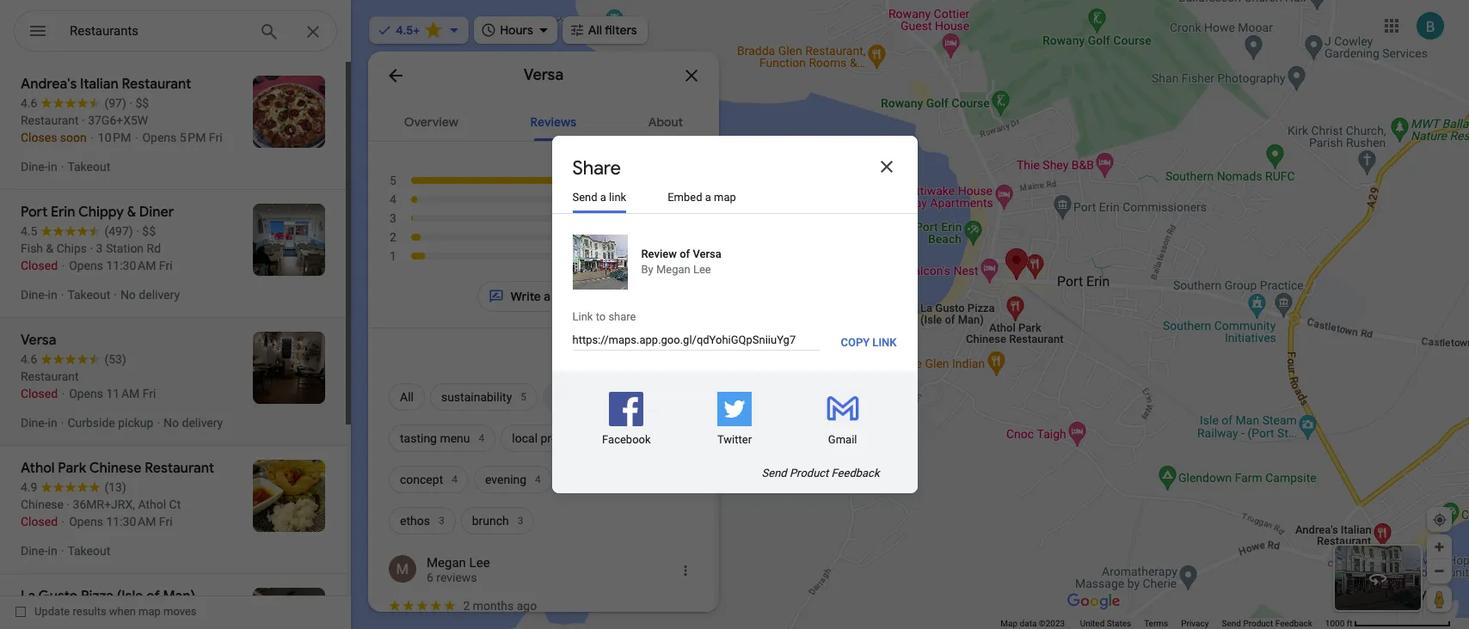 Task type: locate. For each thing, give the bounding box(es) containing it.
2 horizontal spatial a
[[705, 191, 712, 204]]

a for write
[[544, 289, 551, 305]]

0 vertical spatial send product feedback
[[762, 467, 880, 480]]

1 horizontal spatial reviews
[[649, 244, 684, 256]]

1 horizontal spatial feedback
[[1276, 620, 1313, 629]]

local produce
[[512, 432, 585, 446]]

sustainability
[[441, 391, 512, 404]]

5 up local
[[521, 392, 527, 404]]

versa main content
[[368, 52, 719, 630]]

53
[[635, 244, 646, 256]]

brunch 3
[[472, 515, 524, 528]]

tab list up share
[[368, 100, 719, 141]]

1 horizontal spatial 5
[[521, 392, 527, 404]]

link
[[573, 311, 593, 324]]

0 vertical spatial product
[[790, 467, 829, 480]]

send product feedback button
[[762, 467, 880, 480], [1223, 619, 1313, 630]]

footer
[[1001, 619, 1326, 630]]

embed
[[668, 191, 703, 204]]

all filters
[[589, 22, 637, 38]]

copy link button
[[841, 334, 897, 351]]

0 horizontal spatial megan
[[427, 556, 466, 571]]

link down share
[[609, 191, 627, 204]]

1 vertical spatial 2
[[463, 600, 470, 614]]

link to share
[[573, 311, 636, 324]]

versa inside review of versa by megan lee
[[693, 248, 722, 261]]

2
[[390, 231, 397, 244], [463, 600, 470, 614]]

show street view coverage image
[[1428, 587, 1453, 613]]

map inside checkbox
[[139, 606, 161, 619]]

product down gmail
[[790, 467, 829, 480]]

0 vertical spatial send product feedback button
[[762, 467, 880, 480]]

sort button
[[622, 332, 694, 374]]

2 horizontal spatial 3
[[518, 516, 524, 528]]

sort image
[[633, 345, 648, 361]]

link inside button
[[873, 336, 897, 349]]

versa right the of
[[693, 248, 722, 261]]

0 horizontal spatial a
[[544, 289, 551, 305]]

0 vertical spatial map
[[714, 191, 736, 204]]

lee right by
[[694, 263, 712, 276]]

a inside embed a map button
[[705, 191, 712, 204]]

4 right concept
[[452, 474, 458, 486]]

a right embed
[[705, 191, 712, 204]]

0 horizontal spatial reviews
[[437, 571, 477, 585]]

1 horizontal spatial 2
[[463, 600, 470, 614]]

1 horizontal spatial megan
[[657, 263, 691, 276]]

all for all filters
[[589, 22, 603, 38]]

1 vertical spatial feedback
[[1276, 620, 1313, 629]]

privacy button
[[1182, 619, 1210, 630]]

0 horizontal spatial send product feedback
[[762, 467, 880, 480]]

tab list
[[368, 100, 719, 141], [552, 184, 918, 214]]

to
[[596, 311, 606, 324]]

0 vertical spatial versa
[[524, 65, 564, 85]]

2 inside image
[[390, 231, 397, 244]]

product right the privacy button
[[1244, 620, 1274, 629]]

1 horizontal spatial send
[[762, 467, 787, 480]]

feedback left 1000
[[1276, 620, 1313, 629]]

write a review
[[511, 289, 591, 305]]

0 vertical spatial send
[[573, 191, 598, 204]]

tasting menu, mentioned in 4 reviews radio
[[389, 418, 496, 460]]

1 vertical spatial tab list
[[552, 184, 918, 214]]

1 horizontal spatial send product feedback
[[1223, 620, 1313, 629]]

course
[[554, 391, 591, 404]]

6
[[427, 571, 434, 585]]

photo of megan lee image
[[389, 556, 417, 584]]

1 vertical spatial lee
[[470, 556, 490, 571]]

3 right ethos
[[439, 516, 445, 528]]

versa
[[524, 65, 564, 85], [693, 248, 722, 261]]

4 right menu
[[479, 433, 485, 445]]

2 horizontal spatial 5
[[599, 392, 605, 404]]

5 right course
[[599, 392, 605, 404]]

tab list up the of
[[552, 184, 918, 214]]

reviews inside megan lee 6 reviews
[[437, 571, 477, 585]]

1 horizontal spatial map
[[714, 191, 736, 204]]

4 inside evening 4
[[535, 474, 541, 486]]

lee
[[694, 263, 712, 276], [470, 556, 490, 571]]

a for send
[[601, 191, 607, 204]]

2 left months in the bottom of the page
[[463, 600, 470, 614]]

brunch
[[472, 515, 509, 528]]

5 inside image
[[390, 174, 397, 188]]

feedback down gmail
[[832, 467, 880, 480]]

write a review image
[[488, 289, 504, 305]]

3
[[390, 212, 397, 225], [439, 516, 445, 528], [518, 516, 524, 528]]

filters
[[605, 22, 637, 38]]

zoom in image
[[1434, 541, 1447, 554]]

all inside button
[[589, 22, 603, 38]]

reviews down 4.6 stars image
[[649, 244, 684, 256]]

evening, mentioned in 4 reviews radio
[[474, 460, 552, 501]]

a inside write a review button
[[544, 289, 551, 305]]

0 horizontal spatial feedback
[[832, 467, 880, 480]]

megan inside megan lee 6 reviews
[[427, 556, 466, 571]]

1 vertical spatial map
[[139, 606, 161, 619]]

5 inside course 5
[[599, 392, 605, 404]]

0 horizontal spatial send
[[573, 191, 598, 204]]

overview button
[[391, 100, 472, 141]]

0 vertical spatial 2
[[390, 231, 397, 244]]

send
[[573, 191, 598, 204], [762, 467, 787, 480], [1223, 620, 1242, 629]]

feedback
[[832, 467, 880, 480], [1276, 620, 1313, 629]]

5 stars image
[[389, 601, 458, 613]]

a right write
[[544, 289, 551, 305]]

all inside option
[[400, 391, 414, 404]]

megan lee 6 reviews
[[427, 556, 490, 585]]

zoom out image
[[1434, 565, 1447, 578]]

0 vertical spatial feedback
[[832, 467, 880, 480]]

1
[[390, 250, 397, 263]]

1 horizontal spatial 3
[[439, 516, 445, 528]]

megan right photo of megan lee
[[427, 556, 466, 571]]

send product feedback button left 1000
[[1223, 619, 1313, 630]]

3 inside image
[[390, 212, 397, 225]]

1 horizontal spatial product
[[1244, 620, 1274, 629]]

megan down the of
[[657, 263, 691, 276]]

3 right the brunch
[[518, 516, 524, 528]]

2 stars, 2 reviews image
[[389, 228, 604, 247]]

5 stars, 47 reviews image
[[389, 171, 605, 190]]

3 up 1
[[390, 212, 397, 225]]

0 horizontal spatial versa
[[524, 65, 564, 85]]

5 for course
[[599, 392, 605, 404]]

review of versa by megan lee
[[642, 248, 722, 276]]

0 horizontal spatial link
[[609, 191, 627, 204]]

a inside send a link "button"
[[601, 191, 607, 204]]

1 vertical spatial versa
[[693, 248, 722, 261]]

1 vertical spatial reviews
[[437, 571, 477, 585]]

a for embed
[[705, 191, 712, 204]]

5
[[390, 174, 397, 188], [521, 392, 527, 404], [599, 392, 605, 404]]

product
[[790, 467, 829, 480], [1244, 620, 1274, 629]]

reviews right 6
[[437, 571, 477, 585]]

copy link
[[841, 336, 897, 349]]

1 horizontal spatial a
[[601, 191, 607, 204]]

footer inside google maps element
[[1001, 619, 1326, 630]]

0 horizontal spatial 2
[[390, 231, 397, 244]]

send product feedback down gmail
[[762, 467, 880, 480]]

megan
[[657, 263, 691, 276], [427, 556, 466, 571]]

1 vertical spatial all
[[400, 391, 414, 404]]

2 for 2 months ago
[[463, 600, 470, 614]]

overview
[[404, 114, 459, 130]]

3 inside ethos 3
[[439, 516, 445, 528]]

2 vertical spatial send
[[1223, 620, 1242, 629]]

evening 4
[[485, 473, 541, 487]]

1 vertical spatial send product feedback button
[[1223, 619, 1313, 630]]

send product feedback
[[762, 467, 880, 480], [1223, 620, 1313, 629]]

3 stars, 0 reviews image
[[389, 209, 604, 228]]

0 horizontal spatial product
[[790, 467, 829, 480]]

link inside "button"
[[609, 191, 627, 204]]

ethos, mentioned in 3 reviews radio
[[389, 501, 456, 542]]

1 horizontal spatial versa
[[693, 248, 722, 261]]

None text field
[[573, 334, 821, 351]]

0 vertical spatial reviews
[[649, 244, 684, 256]]

send product feedback left 1000
[[1223, 620, 1313, 629]]

versa up reviews button
[[524, 65, 564, 85]]

1 horizontal spatial link
[[873, 336, 897, 349]]

0 horizontal spatial map
[[139, 606, 161, 619]]

all up tasting
[[400, 391, 414, 404]]

1 horizontal spatial all
[[589, 22, 603, 38]]

ethos 3
[[400, 515, 445, 528]]

share
[[609, 311, 636, 324]]

3 for brunch
[[518, 516, 524, 528]]

 button
[[14, 10, 62, 55]]

4 right evening
[[535, 474, 541, 486]]

moves
[[164, 606, 197, 619]]

local produce, mentioned in 4 reviews radio
[[501, 418, 610, 460]]

a down share
[[601, 191, 607, 204]]

4 up 1
[[390, 193, 397, 207]]

megan inside review of versa by megan lee
[[657, 263, 691, 276]]

0 horizontal spatial 3
[[390, 212, 397, 225]]

0 vertical spatial megan
[[657, 263, 691, 276]]

0 vertical spatial tab list
[[368, 100, 719, 141]]

0 horizontal spatial all
[[400, 391, 414, 404]]

about
[[649, 114, 683, 130]]

embed a map
[[668, 191, 736, 204]]

all
[[589, 22, 603, 38], [400, 391, 414, 404]]

2 up 1
[[390, 231, 397, 244]]

0 vertical spatial lee
[[694, 263, 712, 276]]

ago
[[517, 600, 537, 614]]

1 vertical spatial megan
[[427, 556, 466, 571]]

0 vertical spatial link
[[609, 191, 627, 204]]

footer containing map data ©2023
[[1001, 619, 1326, 630]]

0 horizontal spatial 5
[[390, 174, 397, 188]]

3 inside brunch 3
[[518, 516, 524, 528]]

4.5+ button
[[369, 11, 469, 49]]

link right copy
[[873, 336, 897, 349]]

all for all
[[400, 391, 414, 404]]

reviews
[[649, 244, 684, 256], [437, 571, 477, 585]]

2 horizontal spatial send
[[1223, 620, 1242, 629]]

1 horizontal spatial send product feedback button
[[1223, 619, 1313, 630]]

by
[[642, 263, 654, 276]]

facebook
[[603, 434, 651, 447]]

map right when
[[139, 606, 161, 619]]

1000 ft
[[1326, 620, 1353, 629]]

5 inside the sustainability 5
[[521, 392, 527, 404]]

5 down overview button
[[390, 174, 397, 188]]

1 vertical spatial send product feedback
[[1223, 620, 1313, 629]]

united
[[1081, 620, 1105, 629]]

hours button
[[474, 11, 558, 49]]

update results when map moves
[[34, 606, 197, 619]]

street view image
[[1368, 569, 1389, 590]]

1 vertical spatial send
[[762, 467, 787, 480]]

link
[[609, 191, 627, 204], [873, 336, 897, 349]]

map right embed
[[714, 191, 736, 204]]

53 reviews
[[635, 244, 684, 256]]

1 vertical spatial link
[[873, 336, 897, 349]]

chef, mentioned in 4 reviews radio
[[615, 418, 676, 460]]

1 horizontal spatial lee
[[694, 263, 712, 276]]

send product feedback button down gmail
[[762, 467, 880, 480]]

0 horizontal spatial lee
[[470, 556, 490, 571]]

all left filters
[[589, 22, 603, 38]]

lee down the brunch
[[470, 556, 490, 571]]

0 vertical spatial all
[[589, 22, 603, 38]]



Task type: vqa. For each thing, say whether or not it's contained in the screenshot.
Ave
no



Task type: describe. For each thing, give the bounding box(es) containing it.
twitter button
[[681, 372, 789, 467]]

embed a map button
[[668, 184, 736, 213]]

gmail
[[829, 434, 858, 447]]

lee inside megan lee 6 reviews
[[470, 556, 490, 571]]


[[28, 19, 48, 43]]

copy
[[841, 336, 870, 349]]

©2023
[[1040, 620, 1066, 629]]

concept
[[400, 473, 443, 487]]

5 for sustainability
[[521, 392, 527, 404]]

all filters button
[[563, 11, 648, 49]]

dining, mentioned in 4 reviews radio
[[558, 460, 627, 501]]

none text field inside share dialog
[[573, 334, 821, 351]]

4 inside tasting menu 4
[[479, 433, 485, 445]]

versa inside "main content"
[[524, 65, 564, 85]]

show your location image
[[1433, 513, 1448, 528]]

3 for ethos
[[439, 516, 445, 528]]

hours
[[500, 22, 533, 38]]

1000 ft button
[[1326, 620, 1452, 629]]

4.5+
[[396, 22, 420, 38]]

tab list containing send a link
[[552, 184, 918, 214]]

brunch, mentioned in 3 reviews radio
[[461, 501, 535, 542]]

4.6 stars image
[[625, 226, 694, 243]]

1 vertical spatial product
[[1244, 620, 1274, 629]]

write a review button
[[477, 276, 605, 318]]

google maps element
[[0, 0, 1470, 630]]

course, mentioned in 5 reviews radio
[[543, 377, 616, 418]]

privacy
[[1182, 620, 1210, 629]]

send product feedback inside share dialog
[[762, 467, 880, 480]]

course 5
[[554, 391, 605, 404]]

share
[[573, 157, 621, 181]]

terms
[[1145, 620, 1169, 629]]

send a link
[[573, 191, 627, 204]]

update
[[34, 606, 70, 619]]

tab list containing overview
[[368, 100, 719, 141]]

local
[[512, 432, 538, 446]]

 search field
[[14, 10, 351, 55]]

of
[[680, 248, 690, 261]]

lee inside review of versa by megan lee
[[694, 263, 712, 276]]

send inside "button"
[[573, 191, 598, 204]]

sustainability, mentioned in 5 reviews radio
[[430, 377, 538, 418]]

All reviews radio
[[389, 377, 425, 418]]

2 months ago
[[463, 600, 537, 614]]

refine reviews option group
[[389, 377, 694, 542]]

map data ©2023
[[1001, 620, 1068, 629]]

results for restaurants feed
[[0, 62, 351, 630]]

tasting menu 4
[[400, 432, 485, 446]]

4 inside 4 stars, 1 review image
[[390, 193, 397, 207]]

1000
[[1326, 620, 1345, 629]]

about button
[[635, 100, 697, 141]]

results
[[73, 606, 106, 619]]

sort
[[655, 345, 679, 361]]

months
[[473, 600, 514, 614]]

2 for 2
[[390, 231, 397, 244]]

facebook button
[[573, 372, 681, 467]]

twitter
[[718, 434, 752, 447]]

1 stars, 3 reviews image
[[389, 247, 604, 266]]

map
[[1001, 620, 1018, 629]]

produce
[[541, 432, 585, 446]]

send a link button
[[573, 184, 627, 213]]

concept, mentioned in 4 reviews radio
[[389, 460, 469, 501]]

states
[[1107, 620, 1132, 629]]

Update results when map moves checkbox
[[15, 602, 197, 623]]

map inside button
[[714, 191, 736, 204]]

gmail button
[[789, 372, 897, 467]]

review
[[642, 248, 677, 261]]

terms button
[[1145, 619, 1169, 630]]

data
[[1020, 620, 1037, 629]]

reviews
[[531, 114, 577, 130]]

ft
[[1348, 620, 1353, 629]]

search reviews image
[[593, 345, 609, 361]]

4 inside concept 4
[[452, 474, 458, 486]]

united states
[[1081, 620, 1132, 629]]

4 stars, 1 review image
[[389, 190, 604, 209]]

feedback inside share dialog
[[832, 467, 880, 480]]

0 horizontal spatial send product feedback button
[[762, 467, 880, 480]]

evening
[[485, 473, 527, 487]]

chef
[[627, 432, 650, 446]]

sustainability 5
[[441, 391, 527, 404]]

4.6
[[626, 168, 693, 229]]

ethos
[[400, 515, 430, 528]]

reviews button
[[517, 100, 590, 141]]

tasting
[[400, 432, 437, 446]]

united states button
[[1081, 619, 1132, 630]]

concept 4
[[400, 473, 458, 487]]

write
[[511, 289, 541, 305]]

product inside share dialog
[[790, 467, 829, 480]]

share dialog
[[552, 136, 918, 494]]

review
[[553, 289, 591, 305]]

when
[[109, 606, 136, 619]]

menu
[[440, 432, 470, 446]]



